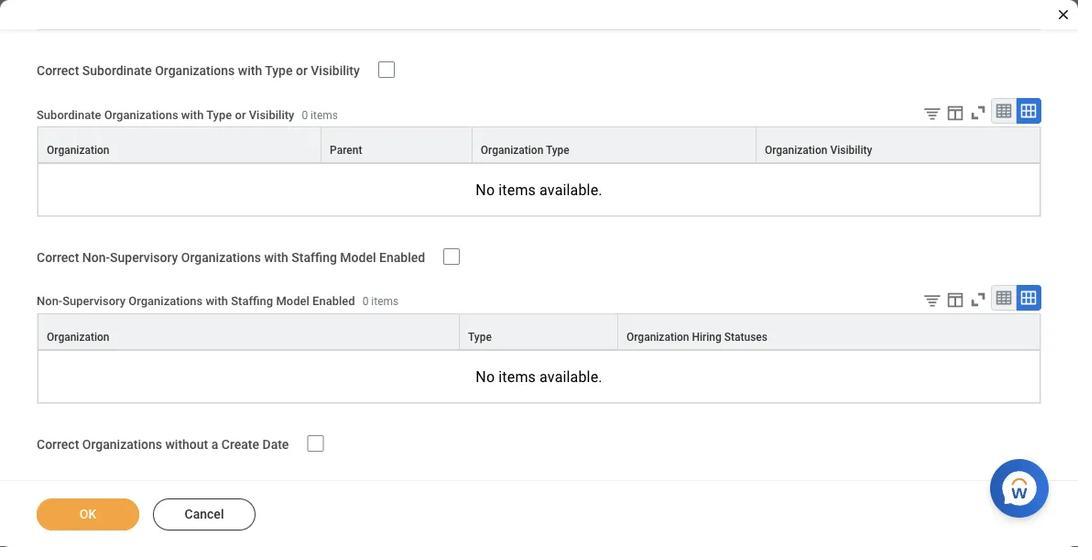 Task type: describe. For each thing, give the bounding box(es) containing it.
with down the correct subordinate organizations with type or visibility
[[181, 107, 204, 121]]

expand table image for 0
[[1020, 102, 1038, 120]]

organization hiring statuses
[[627, 331, 768, 344]]

hiring
[[692, 331, 722, 344]]

fullscreen image
[[969, 289, 989, 310]]

with down correct non-supervisory organizations with staffing model enabled
[[206, 294, 228, 308]]

items inside subordinate organizations with type or visibility 0 items
[[311, 108, 338, 121]]

select to filter grid data image for enabled
[[923, 290, 943, 310]]

1 vertical spatial supervisory
[[62, 294, 126, 308]]

0 inside subordinate organizations with type or visibility 0 items
[[302, 108, 308, 121]]

statuses
[[725, 331, 768, 344]]

no items available. for enabled
[[476, 368, 603, 385]]

toolbar for enabled
[[909, 285, 1042, 313]]

organization for organization visibility
[[765, 144, 828, 157]]

organization visibility
[[765, 144, 873, 157]]

type button
[[460, 314, 618, 349]]

organization visibility button
[[757, 127, 1040, 162]]

organization for organization hiring statuses
[[627, 331, 690, 344]]

with up subordinate organizations with type or visibility 0 items at top
[[238, 63, 262, 79]]

type inside organization type popup button
[[546, 144, 570, 157]]

no for enabled
[[476, 368, 495, 385]]

organizations down the correct subordinate organizations with type or visibility
[[104, 107, 178, 121]]

close correct organization exceptions image
[[1057, 7, 1071, 22]]

date
[[263, 437, 289, 452]]

row for 0
[[38, 126, 1041, 163]]

cancel
[[185, 507, 224, 522]]

available. for 0
[[540, 181, 603, 198]]

table image
[[995, 102, 1014, 120]]

workday assistant region
[[991, 452, 1057, 518]]

parent button
[[322, 127, 472, 162]]

select to filter grid data image for 0
[[923, 103, 943, 123]]

available. for enabled
[[540, 368, 603, 385]]

toolbar for 0
[[909, 98, 1042, 126]]

with up non-supervisory organizations with staffing model enabled 0 items
[[264, 250, 289, 265]]

0 horizontal spatial or
[[235, 107, 246, 121]]

1 vertical spatial non-
[[37, 294, 62, 308]]

dialog containing no items available.
[[0, 0, 1079, 547]]

1 vertical spatial model
[[276, 294, 310, 308]]

correct for correct non-supervisory organizations with staffing model enabled
[[37, 250, 79, 265]]

correct organizations without a create date
[[37, 437, 289, 452]]

row for enabled
[[38, 313, 1041, 350]]

expand table image for enabled
[[1020, 288, 1038, 307]]

correct for correct subordinate organizations with type or visibility
[[37, 63, 79, 79]]

organization button for with
[[38, 314, 459, 349]]

non-supervisory organizations with staffing model enabled 0 items
[[37, 294, 399, 308]]



Task type: vqa. For each thing, say whether or not it's contained in the screenshot.
No
yes



Task type: locate. For each thing, give the bounding box(es) containing it.
0 vertical spatial subordinate
[[82, 63, 152, 79]]

2 row from the top
[[38, 313, 1041, 350]]

organization
[[47, 144, 110, 157], [481, 144, 544, 157], [765, 144, 828, 157], [47, 331, 110, 344], [627, 331, 690, 344]]

1 vertical spatial subordinate
[[37, 107, 101, 121]]

subordinate organizations with type or visibility 0 items
[[37, 107, 338, 121]]

1 horizontal spatial 0
[[363, 295, 369, 308]]

expand table image right table icon
[[1020, 288, 1038, 307]]

0 horizontal spatial staffing
[[231, 294, 273, 308]]

1 vertical spatial select to filter grid data image
[[923, 290, 943, 310]]

organizations up non-supervisory organizations with staffing model enabled 0 items
[[181, 250, 261, 265]]

toolbar
[[909, 98, 1042, 126], [909, 285, 1042, 313]]

organizations down correct non-supervisory organizations with staffing model enabled
[[129, 294, 203, 308]]

row
[[38, 126, 1041, 163], [38, 313, 1041, 350]]

0 horizontal spatial non-
[[37, 294, 62, 308]]

1 horizontal spatial or
[[296, 63, 308, 79]]

items inside non-supervisory organizations with staffing model enabled 0 items
[[371, 295, 399, 308]]

select to filter grid data image
[[923, 103, 943, 123], [923, 290, 943, 310]]

2 vertical spatial correct
[[37, 437, 79, 452]]

select to filter grid data image left click to view/edit grid preferences image
[[923, 290, 943, 310]]

organizations left without
[[82, 437, 162, 452]]

1 horizontal spatial model
[[340, 250, 376, 265]]

1 vertical spatial visibility
[[249, 107, 295, 121]]

0 vertical spatial select to filter grid data image
[[923, 103, 943, 123]]

1 vertical spatial correct
[[37, 250, 79, 265]]

correct subordinate organizations with type or visibility
[[37, 63, 360, 79]]

no items available.
[[476, 181, 603, 198], [476, 368, 603, 385]]

organizations
[[155, 63, 235, 79], [104, 107, 178, 121], [181, 250, 261, 265], [129, 294, 203, 308], [82, 437, 162, 452]]

0
[[302, 108, 308, 121], [363, 295, 369, 308]]

parent
[[330, 144, 362, 157]]

0 vertical spatial enabled
[[379, 250, 425, 265]]

expand table image
[[1020, 102, 1038, 120], [1020, 288, 1038, 307]]

0 vertical spatial no items available.
[[476, 181, 603, 198]]

0 vertical spatial organization button
[[38, 127, 321, 162]]

no down organization type
[[476, 181, 495, 198]]

a
[[211, 437, 218, 452]]

enabled
[[379, 250, 425, 265], [313, 294, 355, 308]]

0 vertical spatial staffing
[[292, 250, 337, 265]]

1 vertical spatial available.
[[540, 368, 603, 385]]

organization for organization type
[[481, 144, 544, 157]]

1 vertical spatial no items available.
[[476, 368, 603, 385]]

1 horizontal spatial visibility
[[311, 63, 360, 79]]

0 vertical spatial model
[[340, 250, 376, 265]]

2 horizontal spatial visibility
[[831, 144, 873, 157]]

visibility
[[311, 63, 360, 79], [249, 107, 295, 121], [831, 144, 873, 157]]

1 vertical spatial staffing
[[231, 294, 273, 308]]

type
[[265, 63, 293, 79], [206, 107, 232, 121], [546, 144, 570, 157], [468, 331, 492, 344]]

model
[[340, 250, 376, 265], [276, 294, 310, 308]]

fullscreen image
[[969, 103, 989, 123]]

1 vertical spatial enabled
[[313, 294, 355, 308]]

1 vertical spatial no
[[476, 368, 495, 385]]

1 horizontal spatial non-
[[82, 250, 110, 265]]

ok button
[[37, 499, 139, 531]]

2 vertical spatial visibility
[[831, 144, 873, 157]]

click to view/edit grid preferences image
[[946, 289, 966, 310]]

create
[[222, 437, 259, 452]]

0 vertical spatial non-
[[82, 250, 110, 265]]

no items available. down type popup button
[[476, 368, 603, 385]]

correct non-supervisory organizations with staffing model enabled
[[37, 250, 425, 265]]

select to filter grid data image left click to view/edit grid preferences icon
[[923, 103, 943, 123]]

1 horizontal spatial enabled
[[379, 250, 425, 265]]

1 organization button from the top
[[38, 127, 321, 162]]

0 vertical spatial row
[[38, 126, 1041, 163]]

table image
[[995, 288, 1014, 307]]

subordinate
[[82, 63, 152, 79], [37, 107, 101, 121]]

0 vertical spatial available.
[[540, 181, 603, 198]]

1 vertical spatial toolbar
[[909, 285, 1042, 313]]

0 inside non-supervisory organizations with staffing model enabled 0 items
[[363, 295, 369, 308]]

1 vertical spatial or
[[235, 107, 246, 121]]

dialog
[[0, 0, 1079, 547]]

or
[[296, 63, 308, 79], [235, 107, 246, 121]]

0 horizontal spatial model
[[276, 294, 310, 308]]

0 vertical spatial expand table image
[[1020, 102, 1038, 120]]

0 vertical spatial correct
[[37, 63, 79, 79]]

staffing
[[292, 250, 337, 265], [231, 294, 273, 308]]

1 vertical spatial 0
[[363, 295, 369, 308]]

2 correct from the top
[[37, 250, 79, 265]]

available. down type popup button
[[540, 368, 603, 385]]

organization inside popup button
[[765, 144, 828, 157]]

1 no items available. from the top
[[476, 181, 603, 198]]

3 correct from the top
[[37, 437, 79, 452]]

organizations up subordinate organizations with type or visibility 0 items at top
[[155, 63, 235, 79]]

items
[[311, 108, 338, 121], [499, 181, 536, 198], [371, 295, 399, 308], [499, 368, 536, 385]]

expand table image right table image
[[1020, 102, 1038, 120]]

type inside type popup button
[[468, 331, 492, 344]]

no for 0
[[476, 181, 495, 198]]

ok
[[79, 507, 96, 522]]

0 horizontal spatial 0
[[302, 108, 308, 121]]

2 available. from the top
[[540, 368, 603, 385]]

0 vertical spatial no
[[476, 181, 495, 198]]

available.
[[540, 181, 603, 198], [540, 368, 603, 385]]

1 no from the top
[[476, 181, 495, 198]]

0 horizontal spatial enabled
[[313, 294, 355, 308]]

organization button down subordinate organizations with type or visibility 0 items at top
[[38, 127, 321, 162]]

0 vertical spatial 0
[[302, 108, 308, 121]]

correct for correct organizations without a create date
[[37, 437, 79, 452]]

no down type popup button
[[476, 368, 495, 385]]

2 organization button from the top
[[38, 314, 459, 349]]

organization type button
[[473, 127, 756, 162]]

visibility inside popup button
[[831, 144, 873, 157]]

0 vertical spatial or
[[296, 63, 308, 79]]

1 horizontal spatial staffing
[[292, 250, 337, 265]]

0 horizontal spatial visibility
[[249, 107, 295, 121]]

organization hiring statuses button
[[619, 314, 1040, 349]]

0 vertical spatial toolbar
[[909, 98, 1042, 126]]

available. down organization type
[[540, 181, 603, 198]]

0 vertical spatial visibility
[[311, 63, 360, 79]]

correct
[[37, 63, 79, 79], [37, 250, 79, 265], [37, 437, 79, 452]]

1 vertical spatial expand table image
[[1020, 288, 1038, 307]]

organization button
[[38, 127, 321, 162], [38, 314, 459, 349]]

organization button down non-supervisory organizations with staffing model enabled 0 items
[[38, 314, 459, 349]]

non-
[[82, 250, 110, 265], [37, 294, 62, 308]]

organization type
[[481, 144, 570, 157]]

no
[[476, 181, 495, 198], [476, 368, 495, 385]]

1 vertical spatial organization button
[[38, 314, 459, 349]]

without
[[165, 437, 208, 452]]

no items available. for 0
[[476, 181, 603, 198]]

supervisory
[[110, 250, 178, 265], [62, 294, 126, 308]]

no items available. down organization type
[[476, 181, 603, 198]]

organization button for type
[[38, 127, 321, 162]]

2 no from the top
[[476, 368, 495, 385]]

0 vertical spatial supervisory
[[110, 250, 178, 265]]

1 vertical spatial row
[[38, 313, 1041, 350]]

cancel button
[[153, 499, 256, 531]]

1 row from the top
[[38, 126, 1041, 163]]

1 available. from the top
[[540, 181, 603, 198]]

click to view/edit grid preferences image
[[946, 103, 966, 123]]

2 no items available. from the top
[[476, 368, 603, 385]]

with
[[238, 63, 262, 79], [181, 107, 204, 121], [264, 250, 289, 265], [206, 294, 228, 308]]

1 correct from the top
[[37, 63, 79, 79]]



